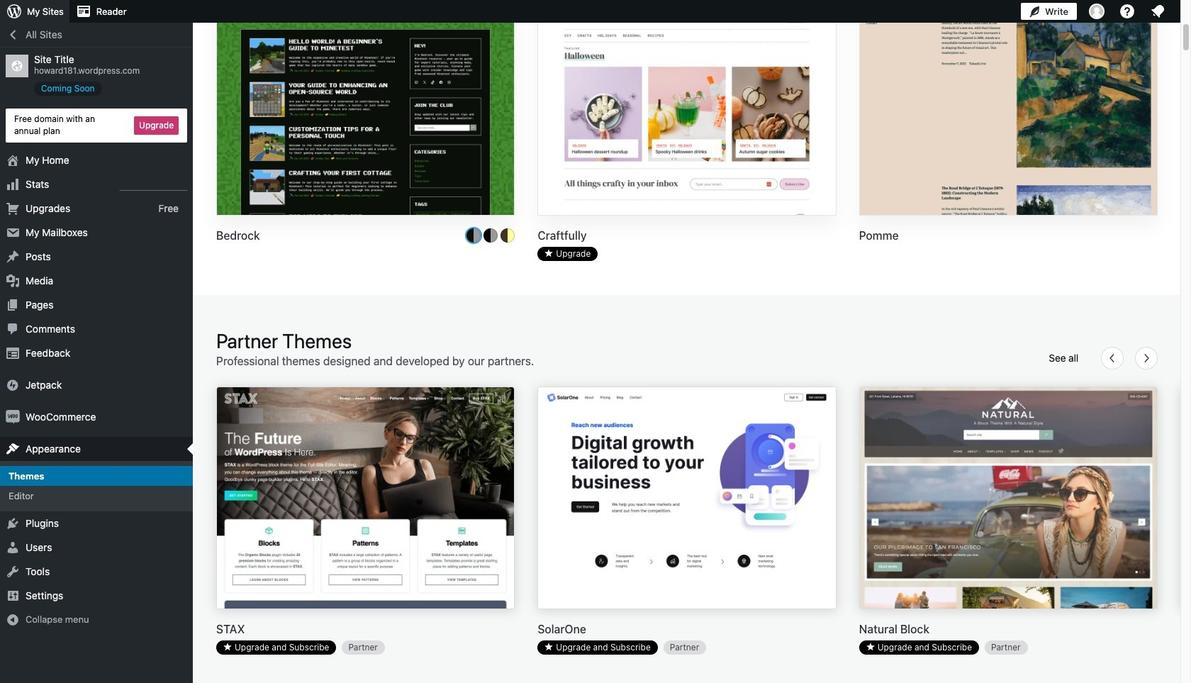Task type: vqa. For each thing, say whether or not it's contained in the screenshot.
Manage your notifications Icon
yes



Task type: locate. For each thing, give the bounding box(es) containing it.
a cheerful wordpress blogging theme dedicated to all things homemade and delightful. image
[[539, 0, 836, 216]]

1 img image from the top
[[6, 378, 20, 392]]

stax is a premium block theme for the wordpress full-site editor. the design is clean, versatile, and totally customizable. additionally, the setup wizard provides a super simple installation process — so your site will appear exactly as the demo within moments of activation. image
[[217, 387, 515, 610]]

1 vertical spatial img image
[[6, 410, 20, 424]]

inspired by the iconic worlds of minecraft and minetest, bedrock is a blog theme that reminds the immersive experience of these games. image
[[217, 0, 515, 216]]

0 vertical spatial img image
[[6, 378, 20, 392]]

img image
[[6, 378, 20, 392], [6, 410, 20, 424]]

manage your notifications image
[[1150, 3, 1167, 20]]



Task type: describe. For each thing, give the bounding box(es) containing it.
highest hourly views 0 image
[[120, 181, 187, 191]]

whether you're providing fishing charters or surf adventures, promoting local farmers markets or saving the whales, offering vegan cooking tips or selling organic lip balm — the natural theme is a natural choice for your wordpress website. image
[[860, 387, 1158, 610]]

solarone is a fresh, minimal, and professional wordpress block theme. this theme is suitable for corporate business websites or agencies, freelancers and small startups. image
[[539, 387, 836, 610]]

help image
[[1119, 3, 1136, 20]]

my profile image
[[1090, 4, 1105, 19]]

pomme is a simple portfolio theme for painters. image
[[860, 0, 1158, 216]]

2 img image from the top
[[6, 410, 20, 424]]



